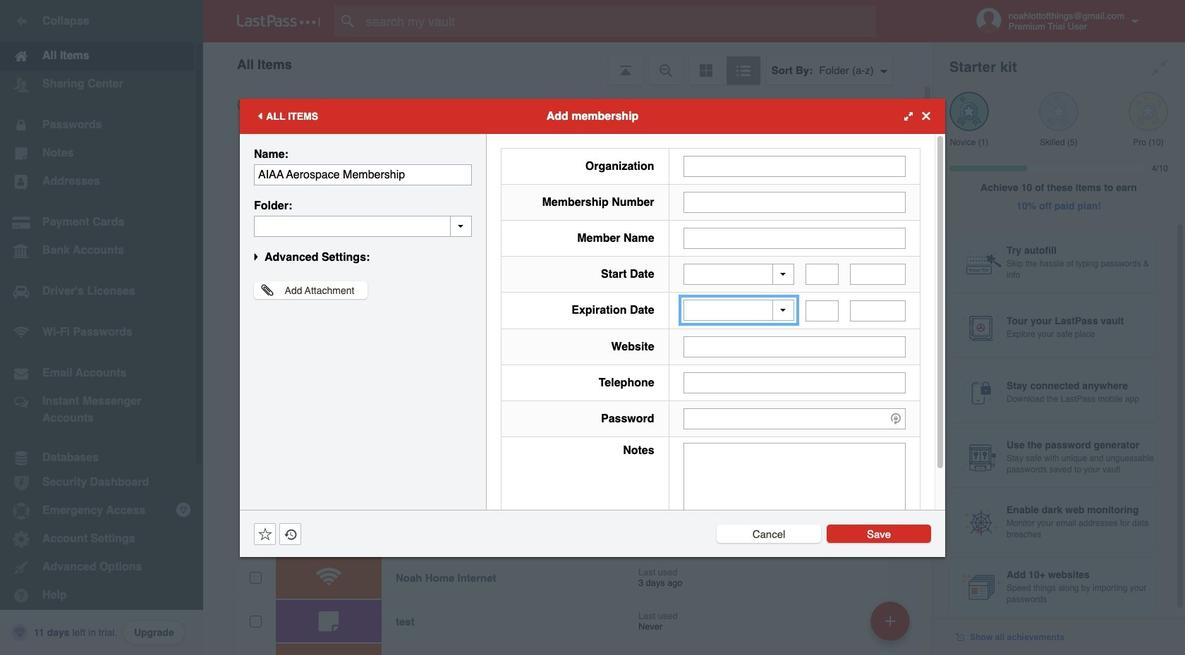 Task type: vqa. For each thing, say whether or not it's contained in the screenshot.
search my vault text field
yes



Task type: describe. For each thing, give the bounding box(es) containing it.
vault options navigation
[[203, 42, 933, 85]]

Search search field
[[334, 6, 898, 37]]

new item image
[[885, 616, 895, 626]]

new item navigation
[[866, 597, 918, 655]]

lastpass image
[[237, 15, 320, 28]]



Task type: locate. For each thing, give the bounding box(es) containing it.
None text field
[[254, 164, 472, 185], [254, 215, 472, 237], [683, 227, 906, 249], [850, 300, 906, 321], [683, 372, 906, 393], [683, 443, 906, 530], [254, 164, 472, 185], [254, 215, 472, 237], [683, 227, 906, 249], [850, 300, 906, 321], [683, 372, 906, 393], [683, 443, 906, 530]]

None text field
[[683, 156, 906, 177], [683, 192, 906, 213], [806, 264, 839, 285], [850, 264, 906, 285], [806, 300, 839, 321], [683, 336, 906, 357], [683, 156, 906, 177], [683, 192, 906, 213], [806, 264, 839, 285], [850, 264, 906, 285], [806, 300, 839, 321], [683, 336, 906, 357]]

dialog
[[240, 98, 945, 557]]

search my vault text field
[[334, 6, 898, 37]]

main navigation navigation
[[0, 0, 203, 655]]

None password field
[[683, 408, 906, 429]]



